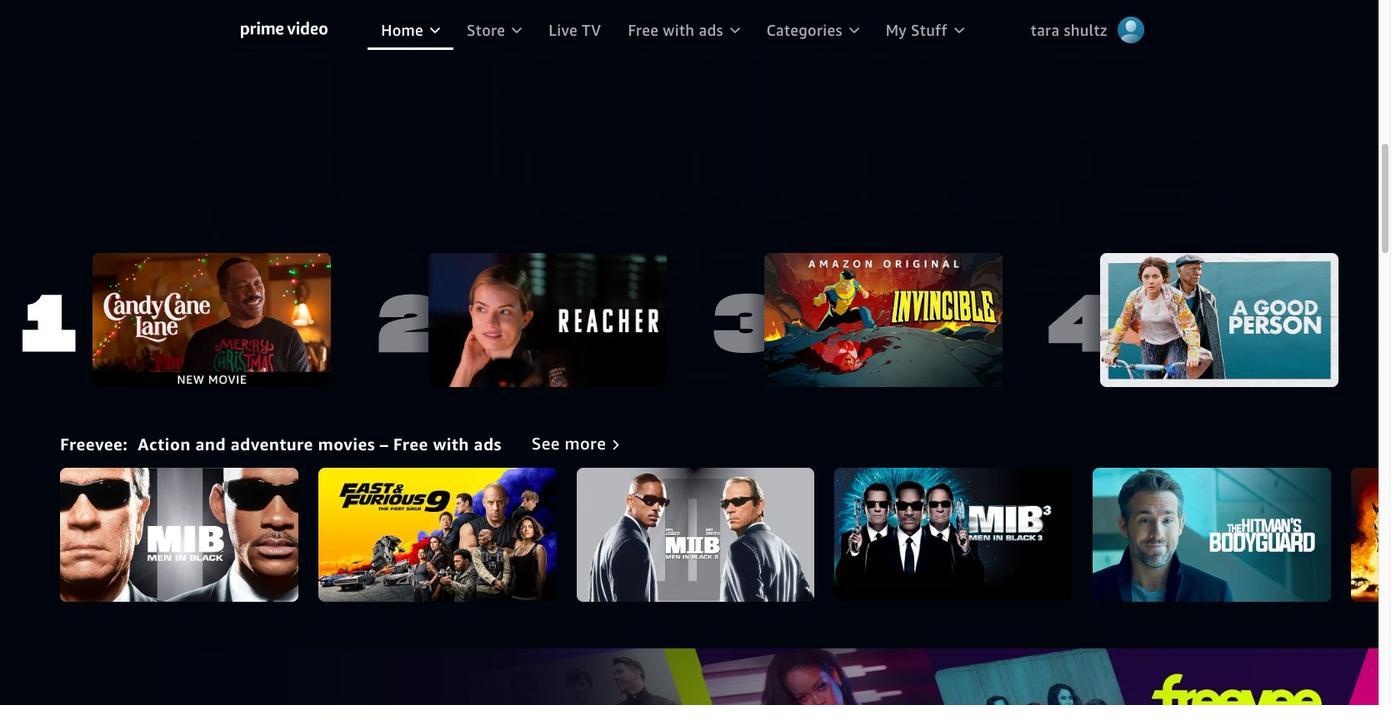 Task type: vqa. For each thing, say whether or not it's contained in the screenshot.
password field
no



Task type: describe. For each thing, give the bounding box(es) containing it.
link arrow image
[[606, 435, 626, 455]]

freevee :
[[60, 435, 128, 454]]

my
[[886, 20, 907, 40]]

a
[[170, 166, 178, 185]]

freevee
[[60, 435, 123, 454]]

action
[[138, 435, 191, 454]]

free with ads
[[628, 20, 723, 40]]

free
[[183, 166, 211, 185]]

with for a
[[134, 166, 166, 185]]

watch
[[85, 166, 130, 185]]

1 horizontal spatial free
[[628, 20, 659, 40]]

categories
[[767, 20, 842, 40]]

my stuff link
[[872, 10, 977, 50]]

live tv link
[[535, 10, 615, 50]]

and
[[195, 435, 226, 454]]

with for ads
[[663, 20, 695, 40]]

free with ads link
[[615, 10, 753, 50]]

adventure
[[231, 435, 313, 454]]

1 vertical spatial ads
[[474, 435, 502, 454]]

tv
[[582, 20, 601, 40]]

stuff
[[911, 20, 947, 40]]

home link
[[368, 10, 453, 50]]

movies
[[318, 435, 375, 454]]

0 vertical spatial ads
[[699, 20, 723, 40]]



Task type: locate. For each thing, give the bounding box(es) containing it.
1 horizontal spatial with
[[433, 435, 469, 454]]

see
[[532, 434, 560, 455]]

categories link
[[753, 10, 872, 50]]

0 horizontal spatial free
[[393, 435, 428, 454]]

kids
[[304, 140, 335, 159]]

1 horizontal spatial ads
[[699, 20, 723, 40]]

free right tv
[[628, 20, 659, 40]]

store
[[467, 20, 505, 40]]

with
[[663, 20, 695, 40], [134, 166, 166, 185], [433, 435, 469, 454]]

action and adventure movies – free with ads
[[138, 435, 502, 454]]

free
[[628, 20, 659, 40], [393, 435, 428, 454]]

watch with a free prime trial
[[85, 166, 291, 185]]

store link
[[453, 10, 535, 50]]

see more
[[532, 434, 606, 455]]

prime video image
[[241, 22, 328, 38]]

0 vertical spatial free
[[628, 20, 659, 40]]

1 vertical spatial free
[[393, 435, 428, 454]]

prime
[[216, 166, 257, 185]]

candy cane lane image
[[60, 48, 347, 105]]

comedy
[[178, 140, 236, 159]]

live tv
[[549, 20, 601, 40]]

:
[[123, 435, 128, 454]]

amazon freevee - free with ads image
[[0, 649, 1379, 706]]

2 vertical spatial with
[[433, 435, 469, 454]]

0 horizontal spatial with
[[134, 166, 166, 185]]

live
[[549, 20, 578, 40]]

1 vertical spatial with
[[134, 166, 166, 185]]

0 vertical spatial with
[[663, 20, 695, 40]]

home
[[381, 20, 423, 40]]

link arrow image
[[614, 441, 618, 450]]

free right –
[[393, 435, 428, 454]]

–
[[380, 435, 389, 454]]

trial
[[262, 166, 291, 185]]

ads
[[699, 20, 723, 40], [474, 435, 502, 454]]

more
[[565, 434, 606, 455]]

0 horizontal spatial ads
[[474, 435, 502, 454]]

2 horizontal spatial with
[[663, 20, 695, 40]]

my stuff
[[886, 20, 947, 40]]



